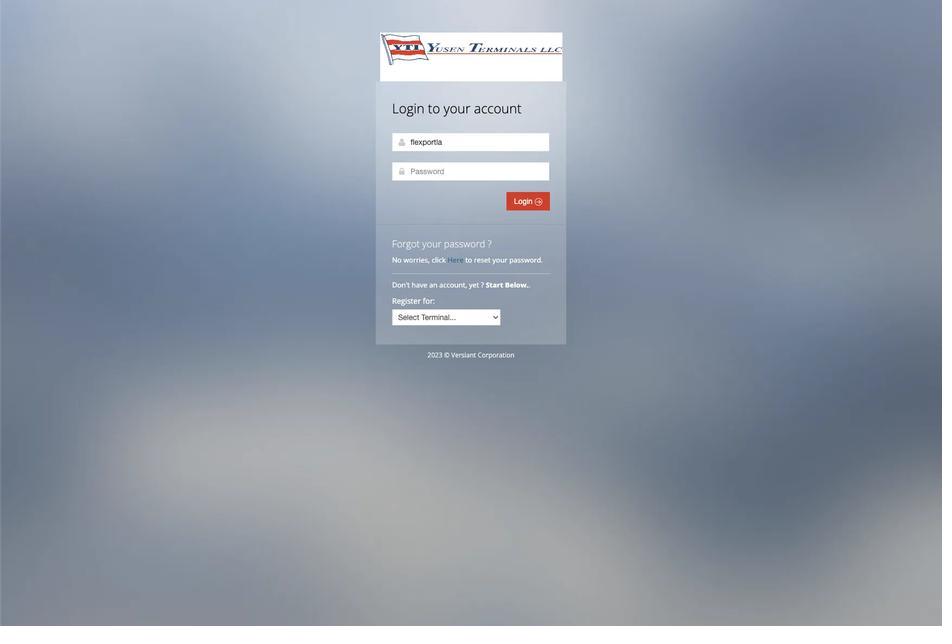 Task type: locate. For each thing, give the bounding box(es) containing it.
? inside forgot your password ? no worries, click here to reset your password.
[[488, 237, 492, 250]]

?
[[488, 237, 492, 250], [481, 280, 484, 290]]

1 horizontal spatial ?
[[488, 237, 492, 250]]

? right yet
[[481, 280, 484, 290]]

1 vertical spatial to
[[466, 255, 472, 265]]

worries,
[[404, 255, 430, 265]]

0 horizontal spatial to
[[428, 99, 440, 117]]

login for login to your account
[[392, 99, 425, 117]]

to up the username text field on the top
[[428, 99, 440, 117]]

your
[[444, 99, 471, 117], [423, 237, 442, 250], [493, 255, 508, 265]]

login
[[392, 99, 425, 117], [514, 197, 535, 206]]

©
[[444, 351, 450, 360]]

your up the username text field on the top
[[444, 99, 471, 117]]

0 horizontal spatial ?
[[481, 280, 484, 290]]

0 horizontal spatial login
[[392, 99, 425, 117]]

0 vertical spatial ?
[[488, 237, 492, 250]]

register for:
[[392, 296, 435, 306]]

an
[[429, 280, 438, 290]]

1 horizontal spatial your
[[444, 99, 471, 117]]

login button
[[507, 192, 550, 211]]

login inside login 'button'
[[514, 197, 535, 206]]

0 horizontal spatial your
[[423, 237, 442, 250]]

user image
[[398, 138, 406, 147]]

forgot
[[392, 237, 420, 250]]

1 horizontal spatial login
[[514, 197, 535, 206]]

.
[[529, 280, 531, 290]]

0 vertical spatial login
[[392, 99, 425, 117]]

to
[[428, 99, 440, 117], [466, 255, 472, 265]]

no
[[392, 255, 402, 265]]

password
[[444, 237, 486, 250]]

2 vertical spatial your
[[493, 255, 508, 265]]

your up click
[[423, 237, 442, 250]]

your right reset
[[493, 255, 508, 265]]

1 vertical spatial ?
[[481, 280, 484, 290]]

to right here on the left of page
[[466, 255, 472, 265]]

login for login
[[514, 197, 535, 206]]

start
[[486, 280, 503, 290]]

1 vertical spatial login
[[514, 197, 535, 206]]

? up reset
[[488, 237, 492, 250]]

1 horizontal spatial to
[[466, 255, 472, 265]]

forgot your password ? no worries, click here to reset your password.
[[392, 237, 543, 265]]

Password password field
[[392, 162, 550, 181]]

account
[[474, 99, 522, 117]]



Task type: describe. For each thing, give the bounding box(es) containing it.
have
[[412, 280, 428, 290]]

Username text field
[[392, 133, 550, 151]]

2023 © versiant corporation
[[428, 351, 515, 360]]

versiant
[[451, 351, 476, 360]]

click
[[432, 255, 446, 265]]

lock image
[[398, 167, 406, 176]]

here link
[[448, 255, 464, 265]]

account,
[[440, 280, 467, 290]]

0 vertical spatial to
[[428, 99, 440, 117]]

don't have an account, yet ? start below. .
[[392, 280, 533, 290]]

register
[[392, 296, 421, 306]]

reset
[[474, 255, 491, 265]]

2023
[[428, 351, 443, 360]]

1 vertical spatial your
[[423, 237, 442, 250]]

corporation
[[478, 351, 515, 360]]

swapright image
[[535, 198, 543, 206]]

2 horizontal spatial your
[[493, 255, 508, 265]]

to inside forgot your password ? no worries, click here to reset your password.
[[466, 255, 472, 265]]

login to your account
[[392, 99, 522, 117]]

don't
[[392, 280, 410, 290]]

for:
[[423, 296, 435, 306]]

password.
[[510, 255, 543, 265]]

here
[[448, 255, 464, 265]]

yet
[[469, 280, 479, 290]]

below.
[[505, 280, 529, 290]]

0 vertical spatial your
[[444, 99, 471, 117]]



